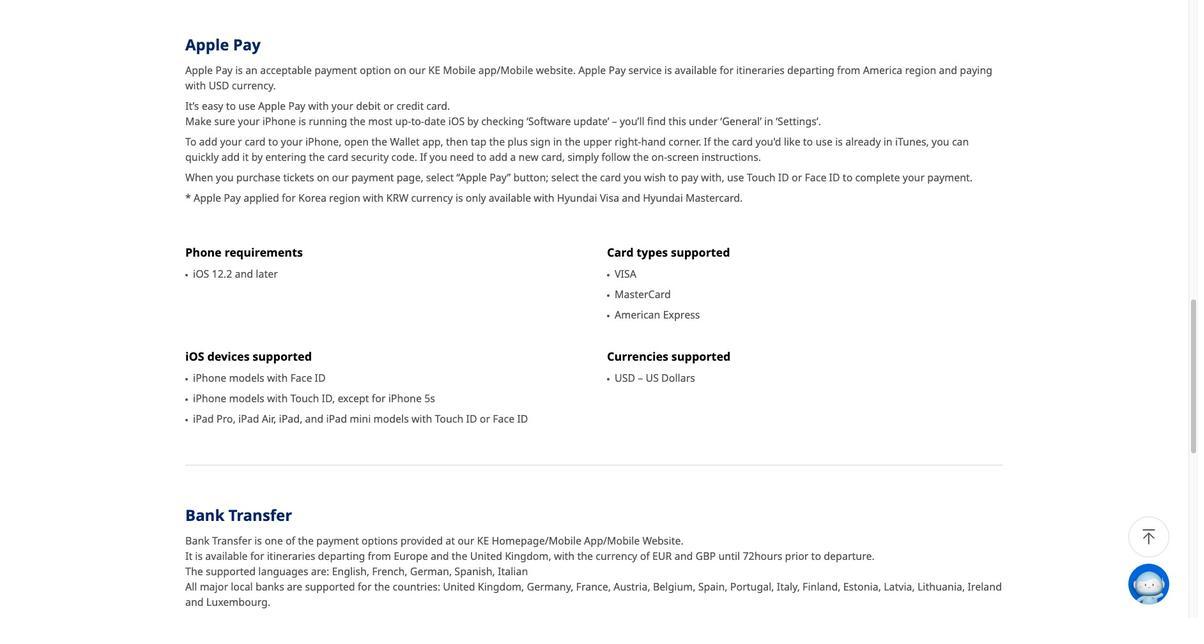 Task type: locate. For each thing, give the bounding box(es) containing it.
departing
[[788, 63, 835, 77], [318, 550, 365, 564]]

ke up spanish, at the bottom left of page
[[477, 534, 489, 548]]

1 horizontal spatial select
[[552, 170, 579, 185]]

you'd
[[756, 135, 782, 149]]

0 vertical spatial united
[[470, 550, 503, 564]]

card to
[[245, 135, 278, 149]]

face
[[805, 170, 827, 185], [291, 371, 312, 385], [493, 412, 515, 426]]

departing inside apple pay is an acceptable payment option on our ke mobile app/mobile website. apple pay service is available for itineraries departing from america region and paying with usd currency. it's easy to use apple pay with your debit or credit card. make sure your iphone is running the most up-to-date ios by checking 'software update' – you'll find this under 'general' in 'settings'. to add your card to your iphone, open the wallet app, then tap the plus sign in the upper right-hand corner. if the card you'd like to use is already in itunes, you can quickly add it by entering the card security code. if you need to add a new card, simply follow the on-screen instructions. when you purchase tickets on our payment page, select "apple pay" button; select the card you wish to pay with, use touch id or face id to complete your payment. * apple pay applied for korea region with krw currency is only available with hyundai visa and hyundai mastercard.
[[788, 63, 835, 77]]

use right like
[[816, 135, 833, 149]]

1 horizontal spatial our
[[409, 63, 426, 77]]

ios left the 12.2
[[193, 267, 209, 281]]

ipad
[[193, 412, 214, 426], [238, 412, 259, 426], [326, 412, 347, 426]]

0 vertical spatial from
[[838, 63, 861, 77]]

mastercard.
[[686, 191, 743, 205]]

1 vertical spatial –
[[638, 371, 643, 385]]

touch
[[747, 170, 776, 185], [291, 392, 319, 406], [435, 412, 464, 426]]

departing for america
[[788, 63, 835, 77]]

1 horizontal spatial if
[[704, 135, 711, 149]]

0 vertical spatial by
[[468, 114, 479, 128]]

this
[[669, 114, 687, 128]]

usd – us dollars
[[615, 371, 696, 385]]

face inside apple pay is an acceptable payment option on our ke mobile app/mobile website. apple pay service is available for itineraries departing from america region and paying with usd currency. it's easy to use apple pay with your debit or credit card. make sure your iphone is running the most up-to-date ios by checking 'software update' – you'll find this under 'general' in 'settings'. to add your card to your iphone, open the wallet app, then tap the plus sign in the upper right-hand corner. if the card you'd like to use is already in itunes, you can quickly add it by entering the card security code. if you need to add a new card, simply follow the on-screen instructions. when you purchase tickets on our payment page, select "apple pay" button; select the card you wish to pay with, use touch id or face id to complete your payment. * apple pay applied for korea region with krw currency is only available with hyundai visa and hyundai mastercard.
[[805, 170, 827, 185]]

add
[[199, 135, 218, 149], [222, 150, 240, 164], [490, 150, 508, 164]]

to right 'prior'
[[812, 550, 822, 564]]

hyundai left visa
[[557, 191, 598, 205]]

france,
[[576, 580, 611, 594]]

0 vertical spatial payment
[[315, 63, 357, 77]]

0 vertical spatial available
[[675, 63, 717, 77]]

with up air,
[[267, 392, 288, 406]]

0 vertical spatial departing
[[788, 63, 835, 77]]

english,
[[332, 565, 370, 579]]

in up card,
[[553, 135, 562, 149]]

1 horizontal spatial ipad
[[238, 412, 259, 426]]

app,
[[423, 135, 444, 149]]

of
[[286, 534, 295, 548], [640, 550, 650, 564]]

0 horizontal spatial available
[[205, 550, 248, 564]]

banks
[[256, 580, 284, 594]]

0 horizontal spatial currency
[[411, 191, 453, 205]]

itineraries inside apple pay is an acceptable payment option on our ke mobile app/mobile website. apple pay service is available for itineraries departing from america region and paying with usd currency. it's easy to use apple pay with your debit or credit card. make sure your iphone is running the most up-to-date ios by checking 'software update' – you'll find this under 'general' in 'settings'. to add your card to your iphone, open the wallet app, then tap the plus sign in the upper right-hand corner. if the card you'd like to use is already in itunes, you can quickly add it by entering the card security code. if you need to add a new card, simply follow the on-screen instructions. when you purchase tickets on our payment page, select "apple pay" button; select the card you wish to pay with, use touch id or face id to complete your payment. * apple pay applied for korea region with krw currency is only available with hyundai visa and hyundai mastercard.
[[737, 63, 785, 77]]

bank for bank transfer is one of the payment options provided at our ke homepage/mobile app/mobile website. it is available for itineraries departing from europe and the united kingdom, with the currency of eur and gbp until 72hours prior to departure. the supported languages are: english, french, german, spanish, italian all major local banks are supported for the countries: united kingdom, germany, france, austria, belgium, spain, portugal, italy, finland, estonia, latvia, lithuania, ireland and luxembourg.
[[185, 534, 210, 548]]

0 horizontal spatial card
[[328, 150, 349, 164]]

american
[[615, 308, 661, 322]]

card down iphone,
[[328, 150, 349, 164]]

1 vertical spatial bank
[[185, 534, 210, 548]]

1 horizontal spatial in
[[765, 114, 774, 128]]

1 horizontal spatial itineraries
[[737, 63, 785, 77]]

1 horizontal spatial region
[[906, 63, 937, 77]]

0 horizontal spatial departing
[[318, 550, 365, 564]]

2 horizontal spatial card
[[732, 135, 753, 149]]

1 horizontal spatial or
[[480, 412, 490, 426]]

if
[[704, 135, 711, 149], [420, 150, 427, 164]]

1 vertical spatial ios
[[193, 267, 209, 281]]

and right ipad,
[[305, 412, 324, 426]]

itineraries for service
[[737, 63, 785, 77]]

transfer
[[229, 505, 292, 526], [212, 534, 252, 548]]

itunes,
[[896, 135, 930, 149]]

0 vertical spatial use
[[239, 99, 256, 113]]

hyundai
[[557, 191, 598, 205], [643, 191, 683, 205]]

or inside the 'iphone models with face id iphone models with touch id, except for iphone 5s ipad pro, ipad air, ipad, and ipad mini models with touch id or face id'
[[480, 412, 490, 426]]

payment.
[[928, 170, 973, 185]]

touch left "id,"
[[291, 392, 319, 406]]

for inside the 'iphone models with face id iphone models with touch id, except for iphone 5s ipad pro, ipad air, ipad, and ipad mini models with touch id or face id'
[[372, 392, 386, 406]]

you
[[932, 135, 950, 149], [430, 150, 448, 164], [216, 170, 234, 185], [624, 170, 642, 185]]

2 vertical spatial or
[[480, 412, 490, 426]]

with down ios devices supported
[[267, 371, 288, 385]]

and
[[940, 63, 958, 77], [622, 191, 641, 205], [235, 267, 253, 281], [305, 412, 324, 426], [431, 550, 449, 564], [675, 550, 693, 564], [185, 596, 204, 610]]

homepage/mobile
[[492, 534, 582, 548]]

it
[[185, 550, 193, 564]]

italy,
[[777, 580, 800, 594]]

and right visa
[[622, 191, 641, 205]]

kingdom,
[[505, 550, 552, 564], [478, 580, 525, 594]]

72hours
[[743, 550, 783, 564]]

1 horizontal spatial usd
[[615, 371, 636, 385]]

to-
[[411, 114, 425, 128]]

plus
[[508, 135, 528, 149]]

0 horizontal spatial hyundai
[[557, 191, 598, 205]]

payment down security
[[352, 170, 394, 185]]

our right at
[[458, 534, 475, 548]]

ke
[[429, 63, 441, 77], [477, 534, 489, 548]]

2 bank from the top
[[185, 534, 210, 548]]

bank
[[185, 505, 225, 526], [185, 534, 210, 548]]

payment up english,
[[317, 534, 359, 548]]

itineraries for it
[[267, 550, 315, 564]]

to down 'tap'
[[477, 150, 487, 164]]

1 vertical spatial itineraries
[[267, 550, 315, 564]]

1 vertical spatial or
[[792, 170, 803, 185]]

card,
[[541, 150, 565, 164]]

0 vertical spatial usd
[[209, 78, 229, 92]]

from inside apple pay is an acceptable payment option on our ke mobile app/mobile website. apple pay service is available for itineraries departing from america region and paying with usd currency. it's easy to use apple pay with your debit or credit card. make sure your iphone is running the most up-to-date ios by checking 'software update' – you'll find this under 'general' in 'settings'. to add your card to your iphone, open the wallet app, then tap the plus sign in the upper right-hand corner. if the card you'd like to use is already in itunes, you can quickly add it by entering the card security code. if you need to add a new card, simply follow the on-screen instructions. when you purchase tickets on our payment page, select "apple pay" button; select the card you wish to pay with, use touch id or face id to complete your payment. * apple pay applied for korea region with krw currency is only available with hyundai visa and hyundai mastercard.
[[838, 63, 861, 77]]

transfer for bank transfer
[[229, 505, 292, 526]]

'settings'.
[[776, 114, 822, 128]]

2 horizontal spatial touch
[[747, 170, 776, 185]]

2 vertical spatial our
[[458, 534, 475, 548]]

2 horizontal spatial our
[[458, 534, 475, 548]]

options
[[362, 534, 398, 548]]

united
[[470, 550, 503, 564], [443, 580, 475, 594]]

pay down apple pay
[[216, 63, 233, 77]]

1 horizontal spatial face
[[493, 412, 515, 426]]

1 bank from the top
[[185, 505, 225, 526]]

1 horizontal spatial currency
[[596, 550, 638, 564]]

is right service
[[665, 63, 672, 77]]

add up the quickly
[[199, 135, 218, 149]]

0 vertical spatial itineraries
[[737, 63, 785, 77]]

available inside bank transfer is one of the payment options provided at our ke homepage/mobile app/mobile website. it is available for itineraries departing from europe and the united kingdom, with the currency of eur and gbp until 72hours prior to departure. the supported languages are: english, french, german, spanish, italian all major local banks are supported for the countries: united kingdom, germany, france, austria, belgium, spain, portugal, italy, finland, estonia, latvia, lithuania, ireland and luxembourg.
[[205, 550, 248, 564]]

0 horizontal spatial ipad
[[193, 412, 214, 426]]

iphone up card to
[[263, 114, 296, 128]]

1 vertical spatial card
[[328, 150, 349, 164]]

on right option
[[394, 63, 406, 77]]

0 horizontal spatial touch
[[291, 392, 319, 406]]

from inside bank transfer is one of the payment options provided at our ke homepage/mobile app/mobile website. it is available for itineraries departing from europe and the united kingdom, with the currency of eur and gbp until 72hours prior to departure. the supported languages are: english, french, german, spanish, italian all major local banks are supported for the countries: united kingdom, germany, france, austria, belgium, spain, portugal, italy, finland, estonia, latvia, lithuania, ireland and luxembourg.
[[368, 550, 391, 564]]

kingdom, down italian
[[478, 580, 525, 594]]

by up 'tap'
[[468, 114, 479, 128]]

0 horizontal spatial face
[[291, 371, 312, 385]]

express
[[663, 308, 700, 322]]

belgium,
[[653, 580, 696, 594]]

ios inside apple pay is an acceptable payment option on our ke mobile app/mobile website. apple pay service is available for itineraries departing from america region and paying with usd currency. it's easy to use apple pay with your debit or credit card. make sure your iphone is running the most up-to-date ios by checking 'software update' – you'll find this under 'general' in 'settings'. to add your card to your iphone, open the wallet app, then tap the plus sign in the upper right-hand corner. if the card you'd like to use is already in itunes, you can quickly add it by entering the card security code. if you need to add a new card, simply follow the on-screen instructions. when you purchase tickets on our payment page, select "apple pay" button; select the card you wish to pay with, use touch id or face id to complete your payment. * apple pay applied for korea region with krw currency is only available with hyundai visa and hyundai mastercard.
[[449, 114, 465, 128]]

2 select from the left
[[552, 170, 579, 185]]

to
[[226, 99, 236, 113], [804, 135, 813, 149], [477, 150, 487, 164], [669, 170, 679, 185], [843, 170, 853, 185], [812, 550, 822, 564]]

2 horizontal spatial available
[[675, 63, 717, 77]]

your
[[332, 99, 354, 113], [238, 114, 260, 128], [220, 135, 242, 149], [281, 135, 303, 149], [903, 170, 925, 185]]

0 horizontal spatial by
[[252, 150, 263, 164]]

bank transfer
[[185, 505, 292, 526]]

if down "app," at left top
[[420, 150, 427, 164]]

1 horizontal spatial –
[[638, 371, 643, 385]]

purchase
[[236, 170, 281, 185]]

1 vertical spatial by
[[252, 150, 263, 164]]

ke left the "mobile"
[[429, 63, 441, 77]]

the down iphone,
[[309, 150, 325, 164]]

0 horizontal spatial in
[[553, 135, 562, 149]]

1 hyundai from the left
[[557, 191, 598, 205]]

apple pay is an acceptable payment option on our ke mobile app/mobile website. apple pay service is available for itineraries departing from america region and paying with usd currency. it's easy to use apple pay with your debit or credit card. make sure your iphone is running the most up-to-date ios by checking 'software update' – you'll find this under 'general' in 'settings'. to add your card to your iphone, open the wallet app, then tap the plus sign in the upper right-hand corner. if the card you'd like to use is already in itunes, you can quickly add it by entering the card security code. if you need to add a new card, simply follow the on-screen instructions. when you purchase tickets on our payment page, select "apple pay" button; select the card you wish to pay with, use touch id or face id to complete your payment. * apple pay applied for korea region with krw currency is only available with hyundai visa and hyundai mastercard.
[[185, 63, 993, 205]]

to
[[185, 135, 197, 149]]

0 horizontal spatial from
[[368, 550, 391, 564]]

0 vertical spatial kingdom,
[[505, 550, 552, 564]]

itineraries up 'languages'
[[267, 550, 315, 564]]

0 horizontal spatial region
[[329, 191, 361, 205]]

region right america
[[906, 63, 937, 77]]

and inside the 'iphone models with face id iphone models with touch id, except for iphone 5s ipad pro, ipad air, ipad, and ipad mini models with touch id or face id'
[[305, 412, 324, 426]]

transfer inside bank transfer is one of the payment options provided at our ke homepage/mobile app/mobile website. it is available for itineraries departing from europe and the united kingdom, with the currency of eur and gbp until 72hours prior to departure. the supported languages are: english, french, german, spanish, italian all major local banks are supported for the countries: united kingdom, germany, france, austria, belgium, spain, portugal, italy, finland, estonia, latvia, lithuania, ireland and luxembourg.
[[212, 534, 252, 548]]

2 horizontal spatial in
[[884, 135, 893, 149]]

0 horizontal spatial select
[[426, 170, 454, 185]]

available for apple
[[675, 63, 717, 77]]

2 horizontal spatial or
[[792, 170, 803, 185]]

1 horizontal spatial by
[[468, 114, 479, 128]]

currency
[[411, 191, 453, 205], [596, 550, 638, 564]]

1 vertical spatial payment
[[352, 170, 394, 185]]

up-
[[395, 114, 411, 128]]

region right korea
[[329, 191, 361, 205]]

types
[[637, 245, 668, 260]]

0 vertical spatial transfer
[[229, 505, 292, 526]]

the right 'tap'
[[489, 135, 505, 149]]

1 vertical spatial on
[[317, 170, 330, 185]]

– left you'll
[[612, 114, 617, 128]]

use down currency.
[[239, 99, 256, 113]]

departing for europe
[[318, 550, 365, 564]]

supported right devices
[[253, 349, 312, 364]]

ipad left air,
[[238, 412, 259, 426]]

latvia,
[[884, 580, 915, 594]]

united up spanish, at the bottom left of page
[[470, 550, 503, 564]]

touch down 5s
[[435, 412, 464, 426]]

button;
[[514, 170, 549, 185]]

1 horizontal spatial of
[[640, 550, 650, 564]]

0 vertical spatial on
[[394, 63, 406, 77]]

1 vertical spatial available
[[489, 191, 531, 205]]

0 horizontal spatial if
[[420, 150, 427, 164]]

add left a
[[490, 150, 508, 164]]

2 vertical spatial ios
[[185, 349, 204, 364]]

0 vertical spatial ke
[[429, 63, 441, 77]]

with down homepage/mobile
[[554, 550, 575, 564]]

card up visa
[[600, 170, 621, 185]]

mini
[[350, 412, 371, 426]]

europe
[[394, 550, 428, 564]]

hyundai down wish
[[643, 191, 683, 205]]

1 vertical spatial kingdom,
[[478, 580, 525, 594]]

itineraries inside bank transfer is one of the payment options provided at our ke homepage/mobile app/mobile website. it is available for itineraries departing from europe and the united kingdom, with the currency of eur and gbp until 72hours prior to departure. the supported languages are: english, french, german, spanish, italian all major local banks are supported for the countries: united kingdom, germany, france, austria, belgium, spain, portugal, italy, finland, estonia, latvia, lithuania, ireland and luxembourg.
[[267, 550, 315, 564]]

0 vertical spatial touch
[[747, 170, 776, 185]]

0 horizontal spatial ke
[[429, 63, 441, 77]]

0 horizontal spatial or
[[384, 99, 394, 113]]

bank inside bank transfer is one of the payment options provided at our ke homepage/mobile app/mobile website. it is available for itineraries departing from europe and the united kingdom, with the currency of eur and gbp until 72hours prior to departure. the supported languages are: english, french, german, spanish, italian all major local banks are supported for the countries: united kingdom, germany, france, austria, belgium, spain, portugal, italy, finland, estonia, latvia, lithuania, ireland and luxembourg.
[[185, 534, 210, 548]]

0 vertical spatial or
[[384, 99, 394, 113]]

2 vertical spatial payment
[[317, 534, 359, 548]]

1 vertical spatial departing
[[318, 550, 365, 564]]

payment
[[315, 63, 357, 77], [352, 170, 394, 185], [317, 534, 359, 548]]

ios up then
[[449, 114, 465, 128]]

available right service
[[675, 63, 717, 77]]

1 vertical spatial region
[[329, 191, 361, 205]]

1 vertical spatial usd
[[615, 371, 636, 385]]

on up korea
[[317, 170, 330, 185]]

our down open
[[332, 170, 349, 185]]

departing up english,
[[318, 550, 365, 564]]

with left krw
[[363, 191, 384, 205]]

usd down currencies
[[615, 371, 636, 385]]

itineraries up 'general' at the top right
[[737, 63, 785, 77]]

an
[[246, 63, 258, 77]]

region
[[906, 63, 937, 77], [329, 191, 361, 205]]

0 vertical spatial bank
[[185, 505, 225, 526]]

1 vertical spatial transfer
[[212, 534, 252, 548]]

12.2
[[212, 267, 232, 281]]

0 vertical spatial of
[[286, 534, 295, 548]]

– left us
[[638, 371, 643, 385]]

estonia,
[[844, 580, 882, 594]]

1 vertical spatial models
[[229, 392, 265, 406]]

2 vertical spatial touch
[[435, 412, 464, 426]]

2 vertical spatial face
[[493, 412, 515, 426]]

2 horizontal spatial face
[[805, 170, 827, 185]]

1 horizontal spatial touch
[[435, 412, 464, 426]]

usd inside apple pay is an acceptable payment option on our ke mobile app/mobile website. apple pay service is available for itineraries departing from america region and paying with usd currency. it's easy to use apple pay with your debit or credit card. make sure your iphone is running the most up-to-date ios by checking 'software update' – you'll find this under 'general' in 'settings'. to add your card to your iphone, open the wallet app, then tap the plus sign in the upper right-hand corner. if the card you'd like to use is already in itunes, you can quickly add it by entering the card security code. if you need to add a new card, simply follow the on-screen instructions. when you purchase tickets on our payment page, select "apple pay" button; select the card you wish to pay with, use touch id or face id to complete your payment. * apple pay applied for korea region with krw currency is only available with hyundai visa and hyundai mastercard.
[[209, 78, 229, 92]]

select right page,
[[426, 170, 454, 185]]

from
[[838, 63, 861, 77], [368, 550, 391, 564]]

0 vertical spatial currency
[[411, 191, 453, 205]]

all
[[185, 580, 197, 594]]

2 vertical spatial available
[[205, 550, 248, 564]]

our up credit
[[409, 63, 426, 77]]

to up sure
[[226, 99, 236, 113]]

0 horizontal spatial itineraries
[[267, 550, 315, 564]]

transfer down 'bank transfer'
[[212, 534, 252, 548]]

models up pro,
[[229, 392, 265, 406]]

'general'
[[721, 114, 762, 128]]

models down ios devices supported
[[229, 371, 265, 385]]

0 vertical spatial ios
[[449, 114, 465, 128]]

2 vertical spatial card
[[600, 170, 621, 185]]

0 vertical spatial –
[[612, 114, 617, 128]]

is left an
[[235, 63, 243, 77]]

models right mini
[[374, 412, 409, 426]]

1 vertical spatial from
[[368, 550, 391, 564]]

pay
[[233, 34, 261, 55], [216, 63, 233, 77], [609, 63, 626, 77], [288, 99, 306, 113], [224, 191, 241, 205]]

1 horizontal spatial hyundai
[[643, 191, 683, 205]]

add left it
[[222, 150, 240, 164]]

of left eur on the right bottom of page
[[640, 550, 650, 564]]

on
[[394, 63, 406, 77], [317, 170, 330, 185]]

transfer up one in the left of the page
[[229, 505, 292, 526]]

website.
[[536, 63, 576, 77]]

0 vertical spatial face
[[805, 170, 827, 185]]

departing inside bank transfer is one of the payment options provided at our ke homepage/mobile app/mobile website. it is available for itineraries departing from europe and the united kingdom, with the currency of eur and gbp until 72hours prior to departure. the supported languages are: english, french, german, spanish, italian all major local banks are supported for the countries: united kingdom, germany, france, austria, belgium, spain, portugal, italy, finland, estonia, latvia, lithuania, ireland and luxembourg.
[[318, 550, 365, 564]]

apple right website.
[[579, 63, 606, 77]]

kingdom, down homepage/mobile
[[505, 550, 552, 564]]

spain,
[[699, 580, 728, 594]]

then
[[446, 135, 468, 149]]

1 vertical spatial our
[[332, 170, 349, 185]]

0 horizontal spatial usd
[[209, 78, 229, 92]]

new
[[519, 150, 539, 164]]

2 ipad from the left
[[238, 412, 259, 426]]

simply
[[568, 150, 599, 164]]

credit
[[397, 99, 424, 113]]

quickly
[[185, 150, 219, 164]]

by right it
[[252, 150, 263, 164]]

dollars
[[662, 371, 696, 385]]

currency inside bank transfer is one of the payment options provided at our ke homepage/mobile app/mobile website. it is available for itineraries departing from europe and the united kingdom, with the currency of eur and gbp until 72hours prior to departure. the supported languages are: english, french, german, spanish, italian all major local banks are supported for the countries: united kingdom, germany, france, austria, belgium, spain, portugal, italy, finland, estonia, latvia, lithuania, ireland and luxembourg.
[[596, 550, 638, 564]]

0 horizontal spatial use
[[239, 99, 256, 113]]

tap
[[471, 135, 487, 149]]

in left itunes, in the right top of the page
[[884, 135, 893, 149]]

for down english,
[[358, 580, 372, 594]]

in up the you'd
[[765, 114, 774, 128]]

1 horizontal spatial on
[[394, 63, 406, 77]]

0 horizontal spatial –
[[612, 114, 617, 128]]

united down spanish, at the bottom left of page
[[443, 580, 475, 594]]



Task type: describe. For each thing, give the bounding box(es) containing it.
later
[[256, 267, 278, 281]]

german,
[[410, 565, 452, 579]]

iphone inside apple pay is an acceptable payment option on our ke mobile app/mobile website. apple pay service is available for itineraries departing from america region and paying with usd currency. it's easy to use apple pay with your debit or credit card. make sure your iphone is running the most up-to-date ios by checking 'software update' – you'll find this under 'general' in 'settings'. to add your card to your iphone, open the wallet app, then tap the plus sign in the upper right-hand corner. if the card you'd like to use is already in itunes, you can quickly add it by entering the card security code. if you need to add a new card, simply follow the on-screen instructions. when you purchase tickets on our payment page, select "apple pay" button; select the card you wish to pay with, use touch id or face id to complete your payment. * apple pay applied for korea region with krw currency is only available with hyundai visa and hyundai mastercard.
[[263, 114, 296, 128]]

2 horizontal spatial add
[[490, 150, 508, 164]]

ke inside bank transfer is one of the payment options provided at our ke homepage/mobile app/mobile website. it is available for itineraries departing from europe and the united kingdom, with the currency of eur and gbp until 72hours prior to departure. the supported languages are: english, french, german, spanish, italian all major local banks are supported for the countries: united kingdom, germany, france, austria, belgium, spain, portugal, italy, finland, estonia, latvia, lithuania, ireland and luxembourg.
[[477, 534, 489, 548]]

america
[[864, 63, 903, 77]]

supported right types
[[671, 245, 731, 260]]

with down button;
[[534, 191, 555, 205]]

service
[[629, 63, 662, 77]]

2 vertical spatial use
[[728, 170, 745, 185]]

complete
[[856, 170, 901, 185]]

1 ipad from the left
[[193, 412, 214, 426]]

your down itunes, in the right top of the page
[[903, 170, 925, 185]]

hand
[[642, 135, 666, 149]]

wallet
[[390, 135, 420, 149]]

air,
[[262, 412, 276, 426]]

touch inside apple pay is an acceptable payment option on our ke mobile app/mobile website. apple pay service is available for itineraries departing from america region and paying with usd currency. it's easy to use apple pay with your debit or credit card. make sure your iphone is running the most up-to-date ios by checking 'software update' – you'll find this under 'general' in 'settings'. to add your card to your iphone, open the wallet app, then tap the plus sign in the upper right-hand corner. if the card you'd like to use is already in itunes, you can quickly add it by entering the card security code. if you need to add a new card, simply follow the on-screen instructions. when you purchase tickets on our payment page, select "apple pay" button; select the card you wish to pay with, use touch id or face id to complete your payment. * apple pay applied for korea region with krw currency is only available with hyundai visa and hyundai mastercard.
[[747, 170, 776, 185]]

2 vertical spatial models
[[374, 412, 409, 426]]

iphone down devices
[[193, 371, 227, 385]]

ke inside apple pay is an acceptable payment option on our ke mobile app/mobile website. apple pay service is available for itineraries departing from america region and paying with usd currency. it's easy to use apple pay with your debit or credit card. make sure your iphone is running the most up-to-date ios by checking 'software update' – you'll find this under 'general' in 'settings'. to add your card to your iphone, open the wallet app, then tap the plus sign in the upper right-hand corner. if the card you'd like to use is already in itunes, you can quickly add it by entering the card security code. if you need to add a new card, simply follow the on-screen instructions. when you purchase tickets on our payment page, select "apple pay" button; select the card you wish to pay with, use touch id or face id to complete your payment. * apple pay applied for korea region with krw currency is only available with hyundai visa and hyundai mastercard.
[[429, 63, 441, 77]]

at
[[446, 534, 455, 548]]

1 vertical spatial touch
[[291, 392, 319, 406]]

and right eur on the right bottom of page
[[675, 550, 693, 564]]

app/mobile
[[584, 534, 640, 548]]

pay down acceptable
[[288, 99, 306, 113]]

0 vertical spatial models
[[229, 371, 265, 385]]

iphone,
[[306, 135, 342, 149]]

with inside bank transfer is one of the payment options provided at our ke homepage/mobile app/mobile website. it is available for itineraries departing from europe and the united kingdom, with the currency of eur and gbp until 72hours prior to departure. the supported languages are: english, french, german, spanish, italian all major local banks are supported for the countries: united kingdom, germany, france, austria, belgium, spain, portugal, italy, finland, estonia, latvia, lithuania, ireland and luxembourg.
[[554, 550, 575, 564]]

ios for ios devices supported
[[185, 349, 204, 364]]

the down app/mobile
[[578, 550, 593, 564]]

bank transfer is one of the payment options provided at our ke homepage/mobile app/mobile website. it is available for itineraries departing from europe and the united kingdom, with the currency of eur and gbp until 72hours prior to departure. the supported languages are: english, french, german, spanish, italian all major local banks are supported for the countries: united kingdom, germany, france, austria, belgium, spain, portugal, italy, finland, estonia, latvia, lithuania, ireland and luxembourg.
[[185, 534, 1003, 610]]

most
[[368, 114, 393, 128]]

germany,
[[527, 580, 574, 594]]

for down tickets at the left top
[[282, 191, 296, 205]]

languages
[[258, 565, 308, 579]]

upper
[[584, 135, 612, 149]]

on-
[[652, 150, 668, 164]]

visa mastercard american express
[[615, 267, 700, 322]]

portugal,
[[731, 580, 775, 594]]

the down at
[[452, 550, 468, 564]]

the left on-
[[633, 150, 649, 164]]

only
[[466, 191, 486, 205]]

is left running
[[299, 114, 306, 128]]

eur
[[653, 550, 672, 564]]

to left complete
[[843, 170, 853, 185]]

the
[[185, 565, 203, 579]]

sign
[[531, 135, 551, 149]]

supported down 'are:'
[[305, 580, 355, 594]]

transfer for bank transfer is one of the payment options provided at our ke homepage/mobile app/mobile website. it is available for itineraries departing from europe and the united kingdom, with the currency of eur and gbp until 72hours prior to departure. the supported languages are: english, french, german, spanish, italian all major local banks are supported for the countries: united kingdom, germany, france, austria, belgium, spain, portugal, italy, finland, estonia, latvia, lithuania, ireland and luxembourg.
[[212, 534, 252, 548]]

"apple
[[457, 170, 487, 185]]

is left one in the left of the page
[[255, 534, 262, 548]]

major
[[200, 580, 228, 594]]

ios 12.2 and later
[[193, 267, 278, 281]]

and left paying
[[940, 63, 958, 77]]

apple down currency.
[[258, 99, 286, 113]]

0 horizontal spatial on
[[317, 170, 330, 185]]

0 vertical spatial our
[[409, 63, 426, 77]]

2 horizontal spatial use
[[816, 135, 833, 149]]

supported up local
[[206, 565, 256, 579]]

austria,
[[614, 580, 651, 594]]

open
[[344, 135, 369, 149]]

1 horizontal spatial available
[[489, 191, 531, 205]]

chat
[[1170, 579, 1189, 591]]

1 vertical spatial face
[[291, 371, 312, 385]]

wish
[[644, 170, 666, 185]]

is left only
[[456, 191, 463, 205]]

your up card to
[[238, 114, 260, 128]]

date
[[425, 114, 446, 128]]

with up running
[[308, 99, 329, 113]]

apple right *
[[194, 191, 221, 205]]

our inside bank transfer is one of the payment options provided at our ke homepage/mobile app/mobile website. it is available for itineraries departing from europe and the united kingdom, with the currency of eur and gbp until 72hours prior to departure. the supported languages are: english, french, german, spanish, italian all major local banks are supported for the countries: united kingdom, germany, france, austria, belgium, spain, portugal, italy, finland, estonia, latvia, lithuania, ireland and luxembourg.
[[458, 534, 475, 548]]

id,
[[322, 392, 335, 406]]

from for europe
[[368, 550, 391, 564]]

departure.
[[824, 550, 875, 564]]

luxembourg.
[[206, 596, 271, 610]]

visa
[[615, 267, 637, 281]]

ios for ios 12.2 and later
[[193, 267, 209, 281]]

korea
[[299, 191, 327, 205]]

to right like
[[804, 135, 813, 149]]

spanish,
[[455, 565, 495, 579]]

a
[[511, 150, 516, 164]]

to left pay
[[669, 170, 679, 185]]

currency inside apple pay is an acceptable payment option on our ke mobile app/mobile website. apple pay service is available for itineraries departing from america region and paying with usd currency. it's easy to use apple pay with your debit or credit card. make sure your iphone is running the most up-to-date ios by checking 'software update' – you'll find this under 'general' in 'settings'. to add your card to your iphone, open the wallet app, then tap the plus sign in the upper right-hand corner. if the card you'd like to use is already in itunes, you can quickly add it by entering the card security code. if you need to add a new card, simply follow the on-screen instructions. when you purchase tickets on our payment page, select "apple pay" button; select the card you wish to pay with, use touch id or face id to complete your payment. * apple pay applied for korea region with krw currency is only available with hyundai visa and hyundai mastercard.
[[411, 191, 453, 205]]

website.
[[643, 534, 684, 548]]

1 vertical spatial united
[[443, 580, 475, 594]]

the up instructions.
[[714, 135, 730, 149]]

us
[[646, 371, 659, 385]]

already
[[846, 135, 881, 149]]

pay left applied
[[224, 191, 241, 205]]

to inside bank transfer is one of the payment options provided at our ke homepage/mobile app/mobile website. it is available for itineraries departing from europe and the united kingdom, with the currency of eur and gbp until 72hours prior to departure. the supported languages are: english, french, german, spanish, italian all major local banks are supported for the countries: united kingdom, germany, france, austria, belgium, spain, portugal, italy, finland, estonia, latvia, lithuania, ireland and luxembourg.
[[812, 550, 822, 564]]

paying
[[961, 63, 993, 77]]

one
[[265, 534, 283, 548]]

apple pay
[[185, 34, 261, 55]]

card.
[[427, 99, 450, 113]]

available for app/mobile
[[205, 550, 248, 564]]

apple up the easy
[[185, 34, 229, 55]]

card
[[607, 245, 634, 260]]

it
[[243, 150, 249, 164]]

0 horizontal spatial our
[[332, 170, 349, 185]]

checking
[[482, 114, 524, 128]]

currency.
[[232, 78, 276, 92]]

*
[[185, 191, 191, 205]]

you down "app," at left top
[[430, 150, 448, 164]]

app/mobile
[[479, 63, 534, 77]]

currencies
[[607, 349, 669, 364]]

the down french,
[[374, 580, 390, 594]]

and down all
[[185, 596, 204, 610]]

is right it
[[195, 550, 203, 564]]

ipad,
[[279, 412, 303, 426]]

krw
[[387, 191, 409, 205]]

except
[[338, 392, 369, 406]]

you left can
[[932, 135, 950, 149]]

0 horizontal spatial of
[[286, 534, 295, 548]]

3 ipad from the left
[[326, 412, 347, 426]]

– inside apple pay is an acceptable payment option on our ke mobile app/mobile website. apple pay service is available for itineraries departing from america region and paying with usd currency. it's easy to use apple pay with your debit or credit card. make sure your iphone is running the most up-to-date ios by checking 'software update' – you'll find this under 'general' in 'settings'. to add your card to your iphone, open the wallet app, then tap the plus sign in the upper right-hand corner. if the card you'd like to use is already in itunes, you can quickly add it by entering the card security code. if you need to add a new card, simply follow the on-screen instructions. when you purchase tickets on our payment page, select "apple pay" button; select the card you wish to pay with, use touch id or face id to complete your payment. * apple pay applied for korea region with krw currency is only available with hyundai visa and hyundai mastercard.
[[612, 114, 617, 128]]

the up security
[[372, 135, 387, 149]]

phone requirements
[[185, 245, 303, 260]]

pay up an
[[233, 34, 261, 55]]

1 select from the left
[[426, 170, 454, 185]]

are:
[[311, 565, 329, 579]]

debit
[[356, 99, 381, 113]]

1 horizontal spatial add
[[222, 150, 240, 164]]

your down sure
[[220, 135, 242, 149]]

when
[[185, 170, 213, 185]]

you left wish
[[624, 170, 642, 185]]

iphone up pro,
[[193, 392, 227, 406]]

from for america
[[838, 63, 861, 77]]

the down simply
[[582, 170, 598, 185]]

screen
[[668, 150, 699, 164]]

for up 'languages'
[[250, 550, 264, 564]]

follow
[[602, 150, 631, 164]]

with down 5s
[[412, 412, 432, 426]]

local
[[231, 580, 253, 594]]

payment inside bank transfer is one of the payment options provided at our ke homepage/mobile app/mobile website. it is available for itineraries departing from europe and the united kingdom, with the currency of eur and gbp until 72hours prior to departure. the supported languages are: english, french, german, spanish, italian all major local banks are supported for the countries: united kingdom, germany, france, austria, belgium, spain, portugal, italy, finland, estonia, latvia, lithuania, ireland and luxembourg.
[[317, 534, 359, 548]]

ios devices supported
[[185, 349, 312, 364]]

the down debit
[[350, 114, 366, 128]]

bank for bank transfer
[[185, 505, 225, 526]]

1 vertical spatial if
[[420, 150, 427, 164]]

w
[[1192, 579, 1199, 591]]

0 vertical spatial card
[[732, 135, 753, 149]]

like
[[784, 135, 801, 149]]

with up it's
[[185, 78, 206, 92]]

pay left service
[[609, 63, 626, 77]]

countries:
[[393, 580, 441, 594]]

0 vertical spatial if
[[704, 135, 711, 149]]

and down phone requirements
[[235, 267, 253, 281]]

you'll
[[620, 114, 645, 128]]

your up running
[[332, 99, 354, 113]]

iphone left 5s
[[389, 392, 422, 406]]

currencies supported
[[607, 349, 731, 364]]

phone
[[185, 245, 222, 260]]

page,
[[397, 170, 424, 185]]

and up the german,
[[431, 550, 449, 564]]

french,
[[372, 565, 408, 579]]

for up 'general' at the top right
[[720, 63, 734, 77]]

apple down apple pay
[[185, 63, 213, 77]]

option
[[360, 63, 391, 77]]

chat w
[[1170, 579, 1199, 591]]

2 hyundai from the left
[[643, 191, 683, 205]]

is left the already
[[836, 135, 843, 149]]

italian
[[498, 565, 528, 579]]

the right one in the left of the page
[[298, 534, 314, 548]]

visa
[[600, 191, 620, 205]]

0 horizontal spatial add
[[199, 135, 218, 149]]

1 horizontal spatial card
[[600, 170, 621, 185]]

under
[[689, 114, 718, 128]]

you right when
[[216, 170, 234, 185]]

supported up 'dollars'
[[672, 349, 731, 364]]

instructions.
[[702, 150, 762, 164]]

0 vertical spatial region
[[906, 63, 937, 77]]

with,
[[701, 170, 725, 185]]

your up entering
[[281, 135, 303, 149]]

tickets
[[283, 170, 314, 185]]

can
[[953, 135, 970, 149]]

need
[[450, 150, 474, 164]]

the up simply
[[565, 135, 581, 149]]



Task type: vqa. For each thing, say whether or not it's contained in the screenshot.
debit
yes



